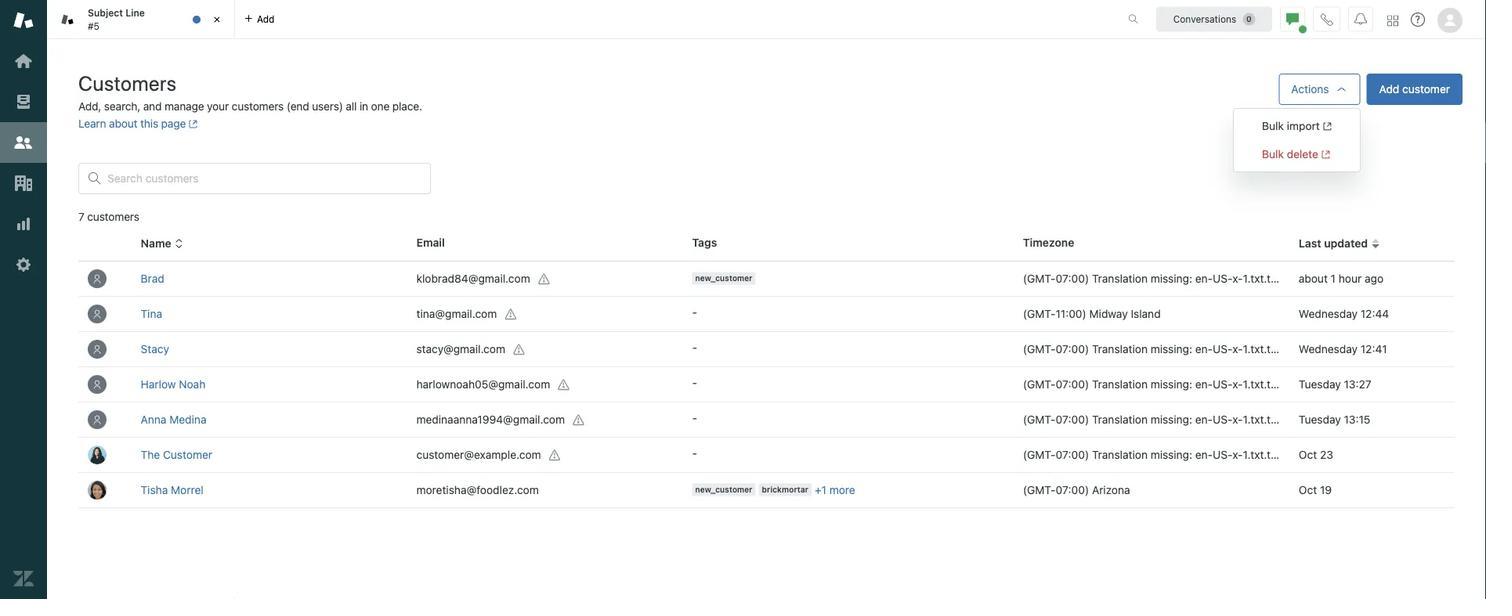 Task type: vqa. For each thing, say whether or not it's contained in the screenshot.
page in the left of the page
yes



Task type: locate. For each thing, give the bounding box(es) containing it.
1.txt.timezone.america_los_angeles for 23
[[1243, 449, 1424, 462]]

x- for oct 23
[[1233, 449, 1244, 462]]

2 - from the top
[[692, 341, 697, 354]]

3 en- from the top
[[1196, 378, 1213, 391]]

0 horizontal spatial customers
[[87, 210, 139, 223]]

1.txt.timezone.america_los_angeles up tuesday 13:27
[[1243, 343, 1424, 356]]

more
[[830, 483, 856, 496]]

us- for tuesday 13:15
[[1213, 413, 1233, 426]]

2 en- from the top
[[1196, 343, 1213, 356]]

missing:
[[1151, 272, 1193, 285], [1151, 343, 1193, 356], [1151, 378, 1193, 391], [1151, 413, 1193, 426], [1151, 449, 1193, 462]]

3 07:00) from the top
[[1056, 378, 1090, 391]]

2 1.txt.timezone.america_los_angeles from the top
[[1243, 343, 1424, 356]]

(opens in a new tab) image inside the bulk import link
[[1320, 122, 1333, 131]]

3 translation from the top
[[1093, 378, 1148, 391]]

1.txt.timezone.america_los_angeles down last updated
[[1243, 272, 1424, 285]]

5 1.txt.timezone.america_los_angeles from the top
[[1243, 449, 1424, 462]]

tina@gmail.com
[[417, 307, 497, 320]]

3 missing: from the top
[[1151, 378, 1193, 391]]

0 vertical spatial tuesday
[[1299, 378, 1342, 391]]

0 vertical spatial (opens in a new tab) image
[[1320, 122, 1333, 131]]

menu
[[1234, 108, 1362, 172]]

07:00) for oct 19
[[1056, 484, 1090, 497]]

-
[[692, 306, 697, 319], [692, 341, 697, 354], [692, 377, 697, 390], [692, 412, 697, 425], [692, 447, 697, 460]]

oct
[[1299, 449, 1318, 462], [1299, 484, 1318, 497]]

bulk left delete
[[1263, 148, 1284, 161]]

2 us- from the top
[[1213, 343, 1233, 356]]

menu containing bulk import
[[1234, 108, 1362, 172]]

translation for tuesday 13:15
[[1093, 413, 1148, 426]]

1 us- from the top
[[1213, 272, 1233, 285]]

this
[[140, 117, 158, 130]]

0 vertical spatial customers
[[232, 100, 284, 113]]

translation for oct 23
[[1093, 449, 1148, 462]]

7 (gmt- from the top
[[1023, 484, 1056, 497]]

5 07:00) from the top
[[1056, 449, 1090, 462]]

oct left 19
[[1299, 484, 1318, 497]]

name
[[141, 237, 171, 250]]

4 missing: from the top
[[1151, 413, 1193, 426]]

us- for wednesday 12:41
[[1213, 343, 1233, 356]]

anna medina link
[[141, 413, 207, 426]]

3 us- from the top
[[1213, 378, 1233, 391]]

4 (gmt-07:00) translation missing: en-us-x-1.txt.timezone.america_los_angeles from the top
[[1023, 413, 1424, 426]]

hour
[[1339, 272, 1362, 285]]

wednesday
[[1299, 308, 1358, 321], [1299, 343, 1358, 356]]

1.txt.timezone.america_los_angeles down tuesday 13:27
[[1243, 413, 1424, 426]]

1 vertical spatial oct
[[1299, 484, 1318, 497]]

1 translation from the top
[[1093, 272, 1148, 285]]

tina link
[[141, 308, 162, 321]]

(gmt- for wednesday 12:44
[[1023, 308, 1056, 321]]

2 (gmt- from the top
[[1023, 308, 1056, 321]]

(gmt- for oct 23
[[1023, 449, 1056, 462]]

Search customers field
[[107, 172, 421, 186]]

tabs tab list
[[47, 0, 1112, 39]]

tuesday
[[1299, 378, 1342, 391], [1299, 413, 1342, 426]]

4 - from the top
[[692, 412, 697, 425]]

tisha morrel
[[141, 484, 204, 497]]

1 horizontal spatial customers
[[232, 100, 284, 113]]

1 - from the top
[[692, 306, 697, 319]]

x-
[[1233, 272, 1244, 285], [1233, 343, 1244, 356], [1233, 378, 1244, 391], [1233, 413, 1244, 426], [1233, 449, 1244, 462]]

0 horizontal spatial about
[[109, 117, 138, 130]]

5 (gmt- from the top
[[1023, 413, 1056, 426]]

1 vertical spatial bulk
[[1263, 148, 1284, 161]]

1.txt.timezone.america_los_angeles for 13:27
[[1243, 378, 1424, 391]]

the customer link
[[141, 449, 212, 462]]

learn about this page link
[[78, 117, 198, 130]]

5 en- from the top
[[1196, 449, 1213, 462]]

0 vertical spatial oct
[[1299, 449, 1318, 462]]

wednesday 12:44
[[1299, 308, 1390, 321]]

learn about this page
[[78, 117, 186, 130]]

5 translation from the top
[[1093, 449, 1148, 462]]

1 vertical spatial tuesday
[[1299, 413, 1342, 426]]

4 translation from the top
[[1093, 413, 1148, 426]]

add customer
[[1380, 83, 1451, 96]]

1 missing: from the top
[[1151, 272, 1193, 285]]

customers right 'your'
[[232, 100, 284, 113]]

0 vertical spatial new_customer
[[696, 274, 753, 283]]

unverified email image for tina@gmail.com
[[505, 309, 518, 321]]

1 horizontal spatial unverified email image
[[558, 379, 571, 392]]

oct 23
[[1299, 449, 1334, 462]]

07:00) for wednesday 12:41
[[1056, 343, 1090, 356]]

tisha morrel link
[[141, 484, 204, 497]]

conversations
[[1174, 14, 1237, 25]]

stacy
[[141, 343, 169, 356]]

5 - from the top
[[692, 447, 697, 460]]

wednesday for wednesday 12:44
[[1299, 308, 1358, 321]]

2 07:00) from the top
[[1056, 343, 1090, 356]]

last updated button
[[1299, 237, 1381, 251]]

(gmt-07:00) translation missing: en-us-x-1.txt.timezone.america_los_angeles for tuesday 13:27
[[1023, 378, 1424, 391]]

anna medina
[[141, 413, 207, 426]]

brad link
[[141, 272, 164, 285]]

2 missing: from the top
[[1151, 343, 1193, 356]]

1 vertical spatial (opens in a new tab) image
[[1319, 150, 1331, 159]]

0 vertical spatial wednesday
[[1299, 308, 1358, 321]]

x- for tuesday 13:15
[[1233, 413, 1244, 426]]

2 new_customer from the top
[[696, 485, 753, 494]]

1
[[1331, 272, 1336, 285]]

3 (gmt- from the top
[[1023, 343, 1056, 356]]

5 missing: from the top
[[1151, 449, 1193, 462]]

(opens in a new tab) image down actions dropdown button
[[1320, 122, 1333, 131]]

subject
[[88, 8, 123, 18]]

1.txt.timezone.america_los_angeles up the tuesday 13:15
[[1243, 378, 1424, 391]]

learn
[[78, 117, 106, 130]]

harlownoah05@gmail.com
[[417, 378, 550, 391]]

5 x- from the top
[[1233, 449, 1244, 462]]

manage
[[165, 100, 204, 113]]

subject line #5
[[88, 8, 145, 31]]

main element
[[0, 0, 47, 600]]

07:00) for tuesday 13:15
[[1056, 413, 1090, 426]]

07:00) for oct 23
[[1056, 449, 1090, 462]]

2 bulk from the top
[[1263, 148, 1284, 161]]

medina
[[169, 413, 207, 426]]

tuesday up oct 23
[[1299, 413, 1342, 426]]

translation for tuesday 13:27
[[1093, 378, 1148, 391]]

(gmt- for wednesday 12:41
[[1023, 343, 1056, 356]]

tuesday for tuesday 13:15
[[1299, 413, 1342, 426]]

wednesday up tuesday 13:27
[[1299, 343, 1358, 356]]

wednesday 12:41
[[1299, 343, 1388, 356]]

missing: for tuesday 13:15
[[1151, 413, 1193, 426]]

new_customer down tags
[[696, 274, 753, 283]]

us-
[[1213, 272, 1233, 285], [1213, 343, 1233, 356], [1213, 378, 1233, 391], [1213, 413, 1233, 426], [1213, 449, 1233, 462]]

6 (gmt- from the top
[[1023, 449, 1056, 462]]

3 1.txt.timezone.america_los_angeles from the top
[[1243, 378, 1424, 391]]

2 translation from the top
[[1093, 343, 1148, 356]]

1.txt.timezone.america_los_angeles for 1
[[1243, 272, 1424, 285]]

2 (gmt-07:00) translation missing: en-us-x-1.txt.timezone.america_los_angeles from the top
[[1023, 343, 1424, 356]]

customers
[[232, 100, 284, 113], [87, 210, 139, 223]]

zendesk image
[[13, 569, 34, 589]]

+1 more button
[[815, 483, 856, 497]]

#5
[[88, 20, 100, 31]]

about 1 hour ago
[[1299, 272, 1384, 285]]

1 x- from the top
[[1233, 272, 1244, 285]]

stacy link
[[141, 343, 169, 356]]

x- for tuesday 13:27
[[1233, 378, 1244, 391]]

get started image
[[13, 51, 34, 71]]

4 1.txt.timezone.america_los_angeles from the top
[[1243, 413, 1424, 426]]

1 bulk from the top
[[1263, 120, 1284, 132]]

1.txt.timezone.america_los_angeles down the tuesday 13:15
[[1243, 449, 1424, 462]]

0 vertical spatial about
[[109, 117, 138, 130]]

1 tuesday from the top
[[1299, 378, 1342, 391]]

tab
[[47, 0, 235, 39]]

conversations button
[[1157, 7, 1273, 32]]

1 vertical spatial unverified email image
[[558, 379, 571, 392]]

customers right 7
[[87, 210, 139, 223]]

2 oct from the top
[[1299, 484, 1318, 497]]

2 wednesday from the top
[[1299, 343, 1358, 356]]

add customer button
[[1367, 74, 1463, 105]]

(opens in a new tab) image inside bulk delete link
[[1319, 150, 1331, 159]]

4 07:00) from the top
[[1056, 413, 1090, 426]]

1 vertical spatial wednesday
[[1299, 343, 1358, 356]]

4 x- from the top
[[1233, 413, 1244, 426]]

0 vertical spatial unverified email image
[[513, 344, 526, 356]]

arizona
[[1093, 484, 1131, 497]]

(opens in a new tab) image down import
[[1319, 150, 1331, 159]]

anna
[[141, 413, 167, 426]]

about down search,
[[109, 117, 138, 130]]

3 - from the top
[[692, 377, 697, 390]]

3 (gmt-07:00) translation missing: en-us-x-1.txt.timezone.america_los_angeles from the top
[[1023, 378, 1424, 391]]

customers
[[78, 71, 177, 95]]

4 (gmt- from the top
[[1023, 378, 1056, 391]]

unverified email image
[[538, 273, 551, 286], [505, 309, 518, 321], [573, 414, 586, 427], [549, 450, 562, 462]]

(gmt- for tuesday 13:27
[[1023, 378, 1056, 391]]

tags
[[692, 236, 717, 249]]

unverified email image for klobrad84@gmail.com
[[538, 273, 551, 286]]

1.txt.timezone.america_los_angeles
[[1243, 272, 1424, 285], [1243, 343, 1424, 356], [1243, 378, 1424, 391], [1243, 413, 1424, 426], [1243, 449, 1424, 462]]

6 07:00) from the top
[[1056, 484, 1090, 497]]

- for stacy@gmail.com
[[692, 341, 697, 354]]

unverified email image for stacy@gmail.com
[[513, 344, 526, 356]]

about left 1
[[1299, 272, 1328, 285]]

harlow
[[141, 378, 176, 391]]

2 x- from the top
[[1233, 343, 1244, 356]]

4 us- from the top
[[1213, 413, 1233, 426]]

tuesday left 13:27
[[1299, 378, 1342, 391]]

zendesk support image
[[13, 10, 34, 31]]

brickmortar +1 more
[[762, 483, 856, 496]]

07:00) for about 1 hour ago
[[1056, 272, 1090, 285]]

the customer
[[141, 449, 212, 462]]

bulk left import
[[1263, 120, 1284, 132]]

actions button
[[1279, 74, 1361, 105]]

1 en- from the top
[[1196, 272, 1213, 285]]

brickmortar
[[762, 485, 809, 494]]

add
[[1380, 83, 1400, 96]]

tisha
[[141, 484, 168, 497]]

us- for oct 23
[[1213, 449, 1233, 462]]

1 1.txt.timezone.america_los_angeles from the top
[[1243, 272, 1424, 285]]

(gmt- for tuesday 13:15
[[1023, 413, 1056, 426]]

5 us- from the top
[[1213, 449, 1233, 462]]

oct left 23
[[1299, 449, 1318, 462]]

unverified email image
[[513, 344, 526, 356], [558, 379, 571, 392]]

(gmt-11:00) midway island
[[1023, 308, 1161, 321]]

notifications image
[[1355, 13, 1368, 25]]

12:41
[[1361, 343, 1388, 356]]

0 horizontal spatial unverified email image
[[513, 344, 526, 356]]

and
[[143, 100, 162, 113]]

4 en- from the top
[[1196, 413, 1213, 426]]

1 vertical spatial new_customer
[[696, 485, 753, 494]]

missing: for oct 23
[[1151, 449, 1193, 462]]

07:00)
[[1056, 272, 1090, 285], [1056, 343, 1090, 356], [1056, 378, 1090, 391], [1056, 413, 1090, 426], [1056, 449, 1090, 462], [1056, 484, 1090, 497]]

1 07:00) from the top
[[1056, 272, 1090, 285]]

1 (gmt-07:00) translation missing: en-us-x-1.txt.timezone.america_los_angeles from the top
[[1023, 272, 1424, 285]]

3 x- from the top
[[1233, 378, 1244, 391]]

unverified email image for customer@example.com
[[549, 450, 562, 462]]

wednesday down 1
[[1299, 308, 1358, 321]]

1 (gmt- from the top
[[1023, 272, 1056, 285]]

0 vertical spatial bulk
[[1263, 120, 1284, 132]]

1 wednesday from the top
[[1299, 308, 1358, 321]]

1 new_customer from the top
[[696, 274, 753, 283]]

(opens in a new tab) image
[[1320, 122, 1333, 131], [1319, 150, 1331, 159]]

2 tuesday from the top
[[1299, 413, 1342, 426]]

(gmt-
[[1023, 272, 1056, 285], [1023, 308, 1056, 321], [1023, 343, 1056, 356], [1023, 378, 1056, 391], [1023, 413, 1056, 426], [1023, 449, 1056, 462], [1023, 484, 1056, 497]]

en-
[[1196, 272, 1213, 285], [1196, 343, 1213, 356], [1196, 378, 1213, 391], [1196, 413, 1213, 426], [1196, 449, 1213, 462]]

1 vertical spatial about
[[1299, 272, 1328, 285]]

tuesday 13:15
[[1299, 413, 1371, 426]]

1 oct from the top
[[1299, 449, 1318, 462]]

(gmt- for oct 19
[[1023, 484, 1056, 497]]

5 (gmt-07:00) translation missing: en-us-x-1.txt.timezone.america_los_angeles from the top
[[1023, 449, 1424, 462]]

new_customer
[[696, 274, 753, 283], [696, 485, 753, 494]]

new_customer left brickmortar
[[696, 485, 753, 494]]

oct for oct 23
[[1299, 449, 1318, 462]]

customer
[[1403, 83, 1451, 96]]

unverified email image for harlownoah05@gmail.com
[[558, 379, 571, 392]]



Task type: describe. For each thing, give the bounding box(es) containing it.
line
[[126, 8, 145, 18]]

missing: for about 1 hour ago
[[1151, 272, 1193, 285]]

brad
[[141, 272, 164, 285]]

tuesday for tuesday 13:27
[[1299, 378, 1342, 391]]

email
[[417, 236, 445, 249]]

get help image
[[1412, 13, 1426, 27]]

en- for oct 23
[[1196, 449, 1213, 462]]

19
[[1321, 484, 1332, 497]]

search,
[[104, 100, 140, 113]]

(gmt-07:00) translation missing: en-us-x-1.txt.timezone.america_los_angeles for wednesday 12:41
[[1023, 343, 1424, 356]]

7 customers
[[78, 210, 139, 223]]

customer
[[163, 449, 212, 462]]

- for medinaanna1994@gmail.com
[[692, 412, 697, 425]]

x- for wednesday 12:41
[[1233, 343, 1244, 356]]

- for harlownoah05@gmail.com
[[692, 377, 697, 390]]

island
[[1131, 308, 1161, 321]]

oct for oct 19
[[1299, 484, 1318, 497]]

button displays agent's chat status as online. image
[[1287, 13, 1299, 25]]

bulk delete link
[[1263, 148, 1331, 161]]

stacy@gmail.com
[[417, 342, 506, 355]]

tuesday 13:27
[[1299, 378, 1372, 391]]

missing: for wednesday 12:41
[[1151, 343, 1193, 356]]

us- for tuesday 13:27
[[1213, 378, 1233, 391]]

last updated
[[1299, 237, 1369, 250]]

ago
[[1365, 272, 1384, 285]]

users)
[[312, 100, 343, 113]]

1 horizontal spatial about
[[1299, 272, 1328, 285]]

12:44
[[1361, 308, 1390, 321]]

x- for about 1 hour ago
[[1233, 272, 1244, 285]]

us- for about 1 hour ago
[[1213, 272, 1233, 285]]

translation for wednesday 12:41
[[1093, 343, 1148, 356]]

new_customer for (gmt-07:00) translation missing: en-us-x-1.txt.timezone.america_los_angeles
[[696, 274, 753, 283]]

bulk import link
[[1263, 120, 1333, 132]]

bulk delete
[[1263, 148, 1319, 161]]

the
[[141, 449, 160, 462]]

klobrad84@gmail.com
[[417, 272, 530, 285]]

updated
[[1325, 237, 1369, 250]]

name button
[[141, 237, 184, 251]]

bulk for bulk import
[[1263, 120, 1284, 132]]

delete
[[1287, 148, 1319, 161]]

customer@example.com
[[417, 448, 541, 461]]

last
[[1299, 237, 1322, 250]]

place.
[[393, 100, 422, 113]]

missing: for tuesday 13:27
[[1151, 378, 1193, 391]]

bulk import
[[1263, 120, 1320, 132]]

- for tina@gmail.com
[[692, 306, 697, 319]]

(opens in a new tab) image for import
[[1320, 122, 1333, 131]]

timezone
[[1023, 236, 1075, 249]]

13:15
[[1345, 413, 1371, 426]]

(end
[[287, 100, 309, 113]]

en- for tuesday 13:15
[[1196, 413, 1213, 426]]

page
[[161, 117, 186, 130]]

new_customer for (gmt-07:00) arizona
[[696, 485, 753, 494]]

add,
[[78, 100, 101, 113]]

moretisha@foodlez.com
[[417, 484, 539, 497]]

in
[[360, 100, 368, 113]]

23
[[1321, 449, 1334, 462]]

(gmt- for about 1 hour ago
[[1023, 272, 1056, 285]]

harlow noah link
[[141, 378, 206, 391]]

views image
[[13, 92, 34, 112]]

wednesday for wednesday 12:41
[[1299, 343, 1358, 356]]

1 vertical spatial customers
[[87, 210, 139, 223]]

one
[[371, 100, 390, 113]]

- for customer@example.com
[[692, 447, 697, 460]]

(opens in a new tab) image
[[186, 119, 198, 129]]

unverified email image for medinaanna1994@gmail.com
[[573, 414, 586, 427]]

add
[[257, 14, 275, 25]]

(gmt-07:00) translation missing: en-us-x-1.txt.timezone.america_los_angeles for tuesday 13:15
[[1023, 413, 1424, 426]]

noah
[[179, 378, 206, 391]]

customers add, search, and manage your customers (end users) all in one place.
[[78, 71, 422, 113]]

tab containing subject line
[[47, 0, 235, 39]]

add button
[[235, 0, 284, 38]]

medinaanna1994@gmail.com
[[417, 413, 565, 426]]

organizations image
[[13, 173, 34, 194]]

(gmt-07:00) translation missing: en-us-x-1.txt.timezone.america_los_angeles for oct 23
[[1023, 449, 1424, 462]]

11:00)
[[1056, 308, 1087, 321]]

all
[[346, 100, 357, 113]]

zendesk products image
[[1388, 15, 1399, 26]]

en- for wednesday 12:41
[[1196, 343, 1213, 356]]

7
[[78, 210, 84, 223]]

morrel
[[171, 484, 204, 497]]

reporting image
[[13, 214, 34, 234]]

en- for tuesday 13:27
[[1196, 378, 1213, 391]]

+1
[[815, 483, 827, 496]]

customers inside customers add, search, and manage your customers (end users) all in one place.
[[232, 100, 284, 113]]

tina
[[141, 308, 162, 321]]

(opens in a new tab) image for delete
[[1319, 150, 1331, 159]]

admin image
[[13, 255, 34, 275]]

harlow noah
[[141, 378, 206, 391]]

1.txt.timezone.america_los_angeles for 13:15
[[1243, 413, 1424, 426]]

close image
[[209, 12, 225, 27]]

your
[[207, 100, 229, 113]]

import
[[1287, 120, 1320, 132]]

(gmt-07:00) translation missing: en-us-x-1.txt.timezone.america_los_angeles for about 1 hour ago
[[1023, 272, 1424, 285]]

translation for about 1 hour ago
[[1093, 272, 1148, 285]]

(gmt-07:00) arizona
[[1023, 484, 1131, 497]]

actions
[[1292, 83, 1330, 96]]

customers image
[[13, 132, 34, 153]]

en- for about 1 hour ago
[[1196, 272, 1213, 285]]

13:27
[[1345, 378, 1372, 391]]

bulk for bulk delete
[[1263, 148, 1284, 161]]

midway
[[1090, 308, 1128, 321]]

oct 19
[[1299, 484, 1332, 497]]

07:00) for tuesday 13:27
[[1056, 378, 1090, 391]]

1.txt.timezone.america_los_angeles for 12:41
[[1243, 343, 1424, 356]]



